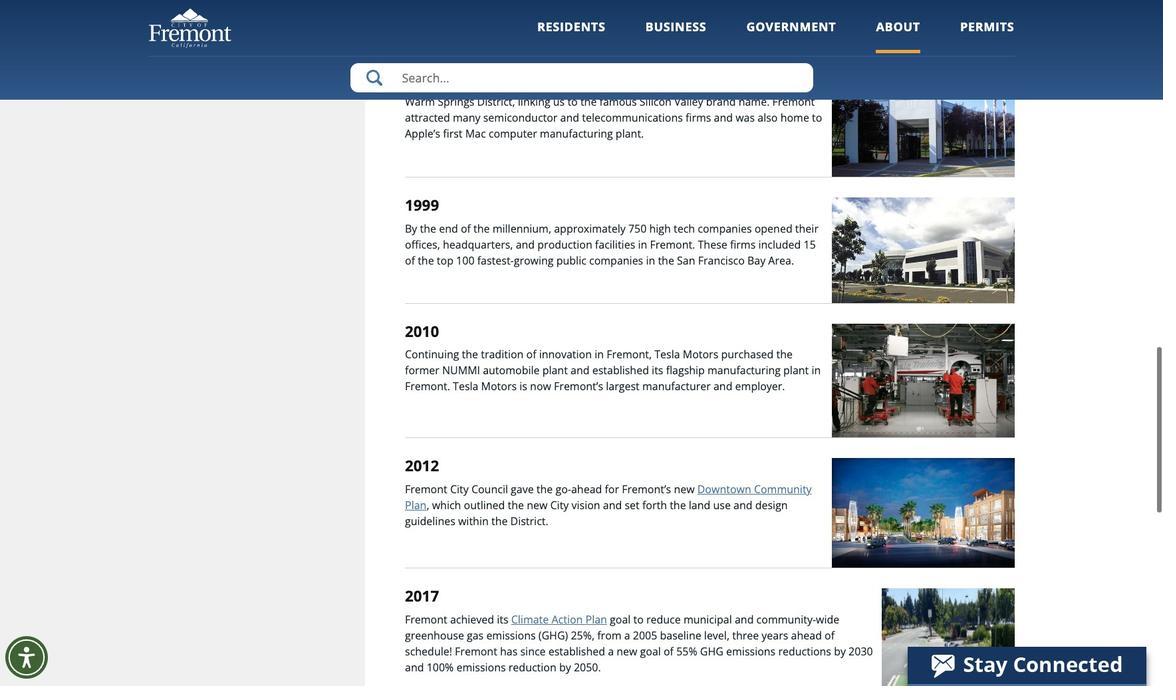 Task type: describe. For each thing, give the bounding box(es) containing it.
now
[[530, 379, 551, 394]]

offices,
[[405, 237, 440, 252]]

fremont's inside this period marks the boom in fremont's high-tech employment, especially in the warm springs district, linking us to the famous silicon valley brand name. fremont attracted many semiconductor and telecommunications firms and was also home to apple's first mac computer manufacturing plant.
[[560, 79, 609, 93]]

schedule!
[[405, 644, 452, 659]]

opened
[[755, 221, 793, 236]]

of down wide
[[825, 629, 835, 643]]

approximately
[[554, 221, 626, 236]]

1990s
[[532, 52, 573, 73]]

san
[[677, 253, 695, 268]]

silicon
[[640, 94, 672, 109]]

business link
[[646, 19, 707, 53]]

city inside , which outlined the new city vision and set forth the land use and design guidelines within the district.
[[550, 498, 569, 513]]

for
[[605, 482, 619, 497]]

business jpg image
[[832, 197, 1015, 303]]

the up home
[[792, 79, 808, 93]]

, which outlined the new city vision and set forth the land use and design guidelines within the district.
[[405, 498, 788, 529]]

outlined
[[464, 498, 505, 513]]

100
[[456, 253, 475, 268]]

25%,
[[571, 629, 595, 643]]

0 horizontal spatial a
[[608, 644, 614, 659]]

first
[[443, 126, 463, 141]]

0 vertical spatial goal
[[610, 613, 631, 627]]

plan inside downtown community plan
[[405, 498, 427, 513]]

the right the purchased
[[776, 347, 793, 362]]

2017
[[405, 586, 439, 607]]

high-
[[612, 79, 637, 93]]

new inside , which outlined the new city vision and set forth the land use and design guidelines within the district.
[[527, 498, 548, 513]]

government link
[[747, 19, 836, 53]]

also
[[758, 110, 778, 125]]

continuing
[[405, 347, 459, 362]]

2050.
[[574, 660, 601, 675]]

fastest-
[[477, 253, 514, 268]]

and down for
[[603, 498, 622, 513]]

1 vertical spatial motors
[[481, 379, 517, 394]]

period
[[428, 79, 460, 93]]

2010
[[405, 321, 439, 342]]

and down us on the top left of page
[[560, 110, 579, 125]]

their
[[795, 221, 819, 236]]

famous
[[600, 94, 637, 109]]

0 vertical spatial emissions
[[486, 629, 536, 643]]

largest
[[606, 379, 640, 394]]

the up marks
[[470, 52, 495, 73]]

facilities
[[595, 237, 635, 252]]

1 vertical spatial tesla
[[453, 379, 479, 394]]

has
[[500, 644, 518, 659]]

new inside goal to reduce municipal and community-wide greenhouse gas emissions (ghg) 25%, from a 2005 baseline level, three years ahead of schedule!  fremont has since established a new goal of 55% ghg emissions reductions by 2030 and 100% emissions reduction by 2050.
[[617, 644, 637, 659]]

the up headquarters,
[[474, 221, 490, 236]]

0 vertical spatial tesla
[[655, 347, 680, 362]]

gave
[[511, 482, 534, 497]]

achieved
[[450, 613, 494, 627]]

1 vertical spatial companies
[[589, 253, 643, 268]]

1 plant from the left
[[542, 363, 568, 378]]

,
[[427, 498, 429, 513]]

tech inside this period marks the boom in fremont's high-tech employment, especially in the warm springs district, linking us to the famous silicon valley brand name. fremont attracted many semiconductor and telecommunications firms and was also home to apple's first mac computer manufacturing plant.
[[637, 79, 658, 93]]

brand
[[706, 94, 736, 109]]

plant.
[[616, 126, 644, 141]]

its inside continuing the tradition of innovation in fremont, tesla motors purchased the former nummi automobile plant and established its flagship manufacturing plant in fremont. tesla motors is now fremont's largest manufacturer and employer.
[[652, 363, 663, 378]]

2030
[[849, 644, 873, 659]]

0 horizontal spatial city
[[450, 482, 469, 497]]

reductions
[[778, 644, 831, 659]]

reduction
[[509, 660, 557, 675]]

1 vertical spatial goal
[[640, 644, 661, 659]]

wide
[[816, 613, 840, 627]]

wally pond image
[[893, 0, 1015, 34]]

district.
[[511, 514, 549, 529]]

by
[[405, 221, 417, 236]]

55%
[[677, 644, 697, 659]]

1980s
[[405, 52, 447, 73]]

set
[[625, 498, 640, 513]]

about link
[[876, 19, 920, 53]]

ghg
[[700, 644, 724, 659]]

of left 55%
[[664, 644, 674, 659]]

millennium,
[[493, 221, 551, 236]]

to right home
[[812, 110, 822, 125]]

0 vertical spatial by
[[834, 644, 846, 659]]

apple factory image
[[832, 55, 1015, 177]]

former
[[405, 363, 440, 378]]

artist rendering downtown fremont image
[[832, 459, 1015, 568]]

baseline
[[660, 629, 701, 643]]

manufacturer
[[642, 379, 711, 394]]

and down brand
[[714, 110, 733, 125]]

about
[[876, 19, 920, 35]]

firms inside by the end of the millennium, approximately 750 high tech companies opened their offices, headquarters, and production facilities in fremont. these firms included 15 of the top 100 fastest-growing public companies in the san francisco bay area.
[[730, 237, 756, 252]]

1 vertical spatial emissions
[[726, 644, 776, 659]]

community-
[[757, 613, 816, 627]]

springs
[[438, 94, 475, 109]]

computer
[[489, 126, 537, 141]]

employment,
[[661, 79, 726, 93]]

attracted
[[405, 110, 450, 125]]

land
[[689, 498, 711, 513]]

greenhouse
[[405, 629, 464, 643]]

and inside by the end of the millennium, approximately 750 high tech companies opened their offices, headquarters, and production facilities in fremont. these firms included 15 of the top 100 fastest-growing public companies in the san francisco bay area.
[[516, 237, 535, 252]]

employer.
[[735, 379, 785, 394]]

boom
[[516, 79, 545, 93]]

the left go-
[[537, 482, 553, 497]]

since
[[520, 644, 546, 659]]

production
[[538, 237, 592, 252]]

ahead inside goal to reduce municipal and community-wide greenhouse gas emissions (ghg) 25%, from a 2005 baseline level, three years ahead of schedule!  fremont has since established a new goal of 55% ghg emissions reductions by 2030 and 100% emissions reduction by 2050.
[[791, 629, 822, 643]]

(ghg)
[[539, 629, 568, 643]]

1 vertical spatial its
[[497, 613, 509, 627]]

the down offices,
[[418, 253, 434, 268]]

late
[[499, 52, 528, 73]]

and right use on the bottom of page
[[734, 498, 753, 513]]

fremont up ,
[[405, 482, 447, 497]]

the up district,
[[497, 79, 513, 93]]



Task type: locate. For each thing, give the bounding box(es) containing it.
of right end
[[461, 221, 471, 236]]

0 vertical spatial firms
[[686, 110, 711, 125]]

2 vertical spatial fremont's
[[622, 482, 671, 497]]

innovation
[[539, 347, 592, 362]]

1980s to the late 1990s
[[405, 52, 573, 73]]

1 vertical spatial fremont's
[[554, 379, 603, 394]]

gas
[[467, 629, 484, 643]]

firms up bay
[[730, 237, 756, 252]]

new
[[674, 482, 695, 497], [527, 498, 548, 513], [617, 644, 637, 659]]

the
[[470, 52, 495, 73], [497, 79, 513, 93], [792, 79, 808, 93], [581, 94, 597, 109], [420, 221, 436, 236], [474, 221, 490, 236], [418, 253, 434, 268], [658, 253, 674, 268], [462, 347, 478, 362], [776, 347, 793, 362], [537, 482, 553, 497], [508, 498, 524, 513], [670, 498, 686, 513], [491, 514, 508, 529]]

0 horizontal spatial by
[[559, 660, 571, 675]]

1 vertical spatial firms
[[730, 237, 756, 252]]

1 vertical spatial tech
[[674, 221, 695, 236]]

fremont's
[[560, 79, 609, 93], [554, 379, 603, 394], [622, 482, 671, 497]]

manufacturing down the purchased
[[708, 363, 781, 378]]

a down from
[[608, 644, 614, 659]]

0 vertical spatial a
[[624, 629, 630, 643]]

reduce
[[646, 613, 681, 627]]

new up land
[[674, 482, 695, 497]]

apple's
[[405, 126, 440, 141]]

0 horizontal spatial plan
[[405, 498, 427, 513]]

motors up flagship
[[683, 347, 718, 362]]

its up manufacturer
[[652, 363, 663, 378]]

tesla up flagship
[[655, 347, 680, 362]]

established up largest
[[592, 363, 649, 378]]

the down search text box
[[581, 94, 597, 109]]

1 vertical spatial a
[[608, 644, 614, 659]]

of inside continuing the tradition of innovation in fremont, tesla motors purchased the former nummi automobile plant and established its flagship manufacturing plant in fremont. tesla motors is now fremont's largest manufacturer and employer.
[[526, 347, 536, 362]]

15
[[804, 237, 816, 252]]

companies down facilities
[[589, 253, 643, 268]]

plant down "innovation"
[[542, 363, 568, 378]]

1 horizontal spatial companies
[[698, 221, 752, 236]]

1 vertical spatial fremont.
[[405, 379, 450, 394]]

of
[[461, 221, 471, 236], [405, 253, 415, 268], [526, 347, 536, 362], [825, 629, 835, 643], [664, 644, 674, 659]]

growing
[[514, 253, 554, 268]]

established inside goal to reduce municipal and community-wide greenhouse gas emissions (ghg) 25%, from a 2005 baseline level, three years ahead of schedule!  fremont has since established a new goal of 55% ghg emissions reductions by 2030 and 100% emissions reduction by 2050.
[[549, 644, 605, 659]]

1 vertical spatial by
[[559, 660, 571, 675]]

emissions down has
[[457, 660, 506, 675]]

district,
[[477, 94, 515, 109]]

0 horizontal spatial ahead
[[571, 482, 602, 497]]

the down outlined on the bottom left
[[491, 514, 508, 529]]

tech
[[637, 79, 658, 93], [674, 221, 695, 236]]

level,
[[704, 629, 730, 643]]

fremont. down former
[[405, 379, 450, 394]]

2005
[[633, 629, 657, 643]]

established inside continuing the tradition of innovation in fremont, tesla motors purchased the former nummi automobile plant and established its flagship manufacturing plant in fremont. tesla motors is now fremont's largest manufacturer and employer.
[[592, 363, 649, 378]]

flagship
[[666, 363, 705, 378]]

go-
[[556, 482, 571, 497]]

0 horizontal spatial its
[[497, 613, 509, 627]]

the down gave
[[508, 498, 524, 513]]

plant up employer.
[[784, 363, 809, 378]]

0 horizontal spatial tesla
[[453, 379, 479, 394]]

1 vertical spatial manufacturing
[[708, 363, 781, 378]]

0 horizontal spatial fremont.
[[405, 379, 450, 394]]

1 vertical spatial ahead
[[791, 629, 822, 643]]

0 vertical spatial established
[[592, 363, 649, 378]]

by left 2050.
[[559, 660, 571, 675]]

community
[[754, 482, 812, 497]]

use
[[713, 498, 731, 513]]

0 horizontal spatial firms
[[686, 110, 711, 125]]

fremont inside goal to reduce municipal and community-wide greenhouse gas emissions (ghg) 25%, from a 2005 baseline level, three years ahead of schedule!  fremont has since established a new goal of 55% ghg emissions reductions by 2030 and 100% emissions reduction by 2050.
[[455, 644, 497, 659]]

fremont's up forth
[[622, 482, 671, 497]]

forth
[[642, 498, 667, 513]]

1 horizontal spatial plant
[[784, 363, 809, 378]]

francisco
[[698, 253, 745, 268]]

0 horizontal spatial tech
[[637, 79, 658, 93]]

plan up from
[[586, 613, 607, 627]]

residents
[[537, 19, 606, 35]]

tesla image
[[832, 324, 1015, 438]]

residents link
[[537, 19, 606, 53]]

0 vertical spatial plan
[[405, 498, 427, 513]]

0 vertical spatial new
[[674, 482, 695, 497]]

manufacturing inside continuing the tradition of innovation in fremont, tesla motors purchased the former nummi automobile plant and established its flagship manufacturing plant in fremont. tesla motors is now fremont's largest manufacturer and employer.
[[708, 363, 781, 378]]

to right us on the top left of page
[[568, 94, 578, 109]]

0 vertical spatial city
[[450, 482, 469, 497]]

business
[[646, 19, 707, 35]]

stay connected image
[[908, 647, 1145, 684]]

city up the which
[[450, 482, 469, 497]]

0 horizontal spatial companies
[[589, 253, 643, 268]]

0 horizontal spatial plant
[[542, 363, 568, 378]]

tesla down nummi
[[453, 379, 479, 394]]

in
[[548, 79, 557, 93], [780, 79, 789, 93], [638, 237, 647, 252], [646, 253, 655, 268], [595, 347, 604, 362], [812, 363, 821, 378]]

bikes for hire, bike lane on city street image
[[882, 589, 1015, 686]]

by left 2030
[[834, 644, 846, 659]]

fremont's inside continuing the tradition of innovation in fremont, tesla motors purchased the former nummi automobile plant and established its flagship manufacturing plant in fremont. tesla motors is now fremont's largest manufacturer and employer.
[[554, 379, 603, 394]]

1 horizontal spatial motors
[[683, 347, 718, 362]]

100%
[[427, 660, 454, 675]]

tesla
[[655, 347, 680, 362], [453, 379, 479, 394]]

city down go-
[[550, 498, 569, 513]]

1 horizontal spatial a
[[624, 629, 630, 643]]

linking
[[518, 94, 550, 109]]

2012
[[405, 456, 439, 476]]

fremont up greenhouse
[[405, 613, 447, 627]]

0 vertical spatial manufacturing
[[540, 126, 613, 141]]

to up period
[[450, 52, 466, 73]]

fremont's up us on the top left of page
[[560, 79, 609, 93]]

and down "innovation"
[[571, 363, 590, 378]]

ahead up the 'vision'
[[571, 482, 602, 497]]

emissions
[[486, 629, 536, 643], [726, 644, 776, 659], [457, 660, 506, 675]]

1999
[[405, 195, 439, 215]]

by the end of the millennium, approximately 750 high tech companies opened their offices, headquarters, and production facilities in fremont. these firms included 15 of the top 100 fastest-growing public companies in the san francisco bay area.
[[405, 221, 819, 268]]

area.
[[768, 253, 794, 268]]

name.
[[739, 94, 770, 109]]

2 vertical spatial new
[[617, 644, 637, 659]]

and up three
[[735, 613, 754, 627]]

1 horizontal spatial ahead
[[791, 629, 822, 643]]

1 vertical spatial city
[[550, 498, 569, 513]]

of up automobile
[[526, 347, 536, 362]]

firms
[[686, 110, 711, 125], [730, 237, 756, 252]]

0 horizontal spatial manufacturing
[[540, 126, 613, 141]]

fremont. inside by the end of the millennium, approximately 750 high tech companies opened their offices, headquarters, and production facilities in fremont. these firms included 15 of the top 100 fastest-growing public companies in the san francisco bay area.
[[650, 237, 695, 252]]

fremont's down "innovation"
[[554, 379, 603, 394]]

0 vertical spatial tech
[[637, 79, 658, 93]]

a right from
[[624, 629, 630, 643]]

manufacturing down us on the top left of page
[[540, 126, 613, 141]]

its left climate in the left bottom of the page
[[497, 613, 509, 627]]

new down from
[[617, 644, 637, 659]]

goal
[[610, 613, 631, 627], [640, 644, 661, 659]]

this period marks the boom in fremont's high-tech employment, especially in the warm springs district, linking us to the famous silicon valley brand name. fremont attracted many semiconductor and telecommunications firms and was also home to apple's first mac computer manufacturing plant.
[[405, 79, 822, 141]]

permits link
[[960, 19, 1015, 53]]

fremont achieved its climate action plan
[[405, 613, 607, 627]]

1 horizontal spatial goal
[[640, 644, 661, 659]]

purchased
[[721, 347, 774, 362]]

this
[[405, 79, 425, 93]]

high
[[649, 221, 671, 236]]

1 horizontal spatial city
[[550, 498, 569, 513]]

1 horizontal spatial plan
[[586, 613, 607, 627]]

0 horizontal spatial goal
[[610, 613, 631, 627]]

fremont down gas
[[455, 644, 497, 659]]

companies
[[698, 221, 752, 236], [589, 253, 643, 268]]

fremont inside this period marks the boom in fremont's high-tech employment, especially in the warm springs district, linking us to the famous silicon valley brand name. fremont attracted many semiconductor and telecommunications firms and was also home to apple's first mac computer manufacturing plant.
[[773, 94, 815, 109]]

valley
[[674, 94, 703, 109]]

downtown community plan
[[405, 482, 812, 513]]

0 vertical spatial its
[[652, 363, 663, 378]]

which
[[432, 498, 461, 513]]

1 horizontal spatial tech
[[674, 221, 695, 236]]

is
[[520, 379, 527, 394]]

firms inside this period marks the boom in fremont's high-tech employment, especially in the warm springs district, linking us to the famous silicon valley brand name. fremont attracted many semiconductor and telecommunications firms and was also home to apple's first mac computer manufacturing plant.
[[686, 110, 711, 125]]

goal down the 2005
[[640, 644, 661, 659]]

city
[[450, 482, 469, 497], [550, 498, 569, 513]]

many
[[453, 110, 481, 125]]

1 horizontal spatial manufacturing
[[708, 363, 781, 378]]

vision
[[572, 498, 600, 513]]

0 horizontal spatial motors
[[481, 379, 517, 394]]

to inside goal to reduce municipal and community-wide greenhouse gas emissions (ghg) 25%, from a 2005 baseline level, three years ahead of schedule!  fremont has since established a new goal of 55% ghg emissions reductions by 2030 and 100% emissions reduction by 2050.
[[633, 613, 644, 627]]

1 horizontal spatial its
[[652, 363, 663, 378]]

1 vertical spatial plan
[[586, 613, 607, 627]]

us
[[553, 94, 565, 109]]

new up "district."
[[527, 498, 548, 513]]

0 vertical spatial motors
[[683, 347, 718, 362]]

1 vertical spatial new
[[527, 498, 548, 513]]

the up nummi
[[462, 347, 478, 362]]

the left land
[[670, 498, 686, 513]]

1 horizontal spatial tesla
[[655, 347, 680, 362]]

emissions down three
[[726, 644, 776, 659]]

home
[[781, 110, 809, 125]]

fremont up home
[[773, 94, 815, 109]]

government
[[747, 19, 836, 35]]

2 plant from the left
[[784, 363, 809, 378]]

to up the 2005
[[633, 613, 644, 627]]

companies up the these
[[698, 221, 752, 236]]

and down millennium,
[[516, 237, 535, 252]]

top
[[437, 253, 454, 268]]

its
[[652, 363, 663, 378], [497, 613, 509, 627]]

firms down 'valley'
[[686, 110, 711, 125]]

established down 25%,
[[549, 644, 605, 659]]

guidelines
[[405, 514, 455, 529]]

marks
[[463, 79, 494, 93]]

from
[[597, 629, 622, 643]]

the left san
[[658, 253, 674, 268]]

motors down automobile
[[481, 379, 517, 394]]

1 horizontal spatial firms
[[730, 237, 756, 252]]

end
[[439, 221, 458, 236]]

warm
[[405, 94, 435, 109]]

0 vertical spatial fremont.
[[650, 237, 695, 252]]

three
[[732, 629, 759, 643]]

fremont. inside continuing the tradition of innovation in fremont, tesla motors purchased the former nummi automobile plant and established its flagship manufacturing plant in fremont. tesla motors is now fremont's largest manufacturer and employer.
[[405, 379, 450, 394]]

1 vertical spatial established
[[549, 644, 605, 659]]

1 horizontal spatial new
[[617, 644, 637, 659]]

0 vertical spatial ahead
[[571, 482, 602, 497]]

0 vertical spatial companies
[[698, 221, 752, 236]]

climate action plan link
[[511, 613, 607, 627]]

ahead up reductions
[[791, 629, 822, 643]]

750
[[628, 221, 647, 236]]

2 horizontal spatial new
[[674, 482, 695, 497]]

1 horizontal spatial by
[[834, 644, 846, 659]]

of down offices,
[[405, 253, 415, 268]]

especially
[[729, 79, 777, 93]]

Search text field
[[350, 63, 813, 92]]

permits
[[960, 19, 1015, 35]]

tech right "high"
[[674, 221, 695, 236]]

automobile
[[483, 363, 540, 378]]

fremont
[[773, 94, 815, 109], [405, 482, 447, 497], [405, 613, 447, 627], [455, 644, 497, 659]]

the up offices,
[[420, 221, 436, 236]]

was
[[736, 110, 755, 125]]

0 horizontal spatial new
[[527, 498, 548, 513]]

downtown
[[698, 482, 751, 497]]

tech up silicon
[[637, 79, 658, 93]]

0 vertical spatial fremont's
[[560, 79, 609, 93]]

municipal
[[684, 613, 732, 627]]

goal to reduce municipal and community-wide greenhouse gas emissions (ghg) 25%, from a 2005 baseline level, three years ahead of schedule!  fremont has since established a new goal of 55% ghg emissions reductions by 2030 and 100% emissions reduction by 2050.
[[405, 613, 873, 675]]

goal up from
[[610, 613, 631, 627]]

fremont. down "high"
[[650, 237, 695, 252]]

emissions up has
[[486, 629, 536, 643]]

2 vertical spatial emissions
[[457, 660, 506, 675]]

manufacturing inside this period marks the boom in fremont's high-tech employment, especially in the warm springs district, linking us to the famous silicon valley brand name. fremont attracted many semiconductor and telecommunications firms and was also home to apple's first mac computer manufacturing plant.
[[540, 126, 613, 141]]

headquarters,
[[443, 237, 513, 252]]

1 horizontal spatial fremont.
[[650, 237, 695, 252]]

and down schedule!
[[405, 660, 424, 675]]

these
[[698, 237, 727, 252]]

tech inside by the end of the millennium, approximately 750 high tech companies opened their offices, headquarters, and production facilities in fremont. these firms included 15 of the top 100 fastest-growing public companies in the san francisco bay area.
[[674, 221, 695, 236]]

downtown community plan link
[[405, 482, 812, 513]]

and left employer.
[[714, 379, 733, 394]]

nummi
[[442, 363, 480, 378]]

plan up guidelines
[[405, 498, 427, 513]]



Task type: vqa. For each thing, say whether or not it's contained in the screenshot.
Fremont inside This period marks the boom in Fremont's high-tech employment, especially in the Warm Springs District, linking us to the famous Silicon Valley brand name. Fremont attracted many semiconductor and telecommunications firms and was also home to Apple's first Mac computer manufacturing plant.
yes



